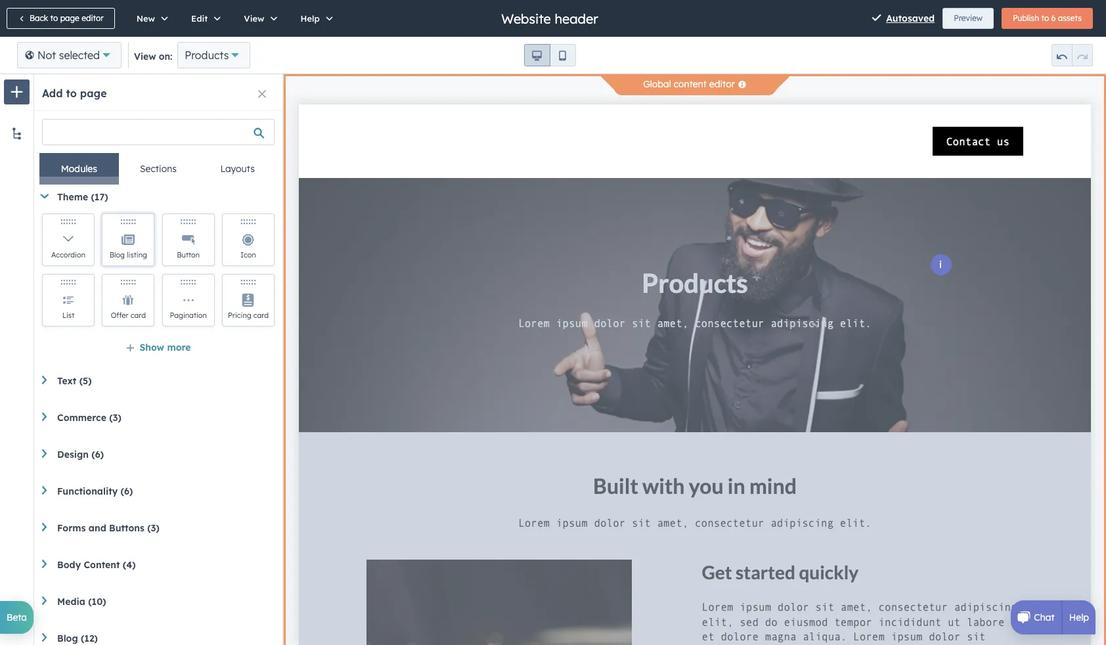 Task type: describe. For each thing, give the bounding box(es) containing it.
chat
[[1035, 612, 1055, 624]]

preview
[[954, 13, 983, 23]]

selected
[[59, 49, 100, 62]]

1 vertical spatial help
[[1070, 612, 1090, 624]]

products button
[[178, 42, 251, 68]]

editor inside button
[[82, 13, 104, 23]]

edit
[[191, 13, 208, 24]]

layouts
[[220, 163, 255, 175]]

1 autosaved button from the left
[[872, 11, 935, 26]]

view for view on:
[[134, 51, 156, 62]]

add to page
[[42, 87, 107, 100]]

not selected button
[[17, 42, 122, 68]]

on:
[[159, 51, 172, 62]]

page for add to page
[[80, 87, 107, 100]]

new button
[[123, 0, 177, 37]]

website
[[502, 10, 551, 27]]

layouts link
[[198, 153, 277, 185]]

global
[[643, 78, 672, 90]]

tab list containing modules
[[39, 153, 277, 185]]

sections link
[[119, 153, 198, 185]]

view for view
[[244, 13, 265, 24]]

2 autosaved button from the left
[[887, 11, 935, 26]]

1 vertical spatial editor
[[710, 78, 735, 90]]

publish to 6 assets
[[1013, 13, 1082, 23]]

close image
[[258, 90, 266, 98]]

to for publish
[[1042, 13, 1050, 23]]

help inside button
[[301, 13, 320, 24]]



Task type: vqa. For each thing, say whether or not it's contained in the screenshot.
2
no



Task type: locate. For each thing, give the bounding box(es) containing it.
0 horizontal spatial view
[[134, 51, 156, 62]]

back to page editor
[[30, 13, 104, 23]]

assets
[[1059, 13, 1082, 23]]

1 vertical spatial page
[[80, 87, 107, 100]]

editor up selected
[[82, 13, 104, 23]]

content
[[674, 78, 707, 90]]

products
[[185, 49, 229, 62]]

help button
[[287, 0, 342, 37]]

modules
[[61, 163, 97, 175]]

1 horizontal spatial view
[[244, 13, 265, 24]]

editor
[[82, 13, 104, 23], [710, 78, 735, 90]]

to right add
[[66, 87, 77, 100]]

tab panel
[[39, 185, 277, 206]]

new
[[136, 13, 155, 24]]

view left on:
[[134, 51, 156, 62]]

1 horizontal spatial help
[[1070, 612, 1090, 624]]

0 vertical spatial help
[[301, 13, 320, 24]]

to left "6"
[[1042, 13, 1050, 23]]

2 horizontal spatial to
[[1042, 13, 1050, 23]]

to
[[50, 13, 58, 23], [1042, 13, 1050, 23], [66, 87, 77, 100]]

preview button
[[943, 8, 994, 29]]

header
[[555, 10, 599, 27]]

0 vertical spatial view
[[244, 13, 265, 24]]

editor right content
[[710, 78, 735, 90]]

autosaved button
[[872, 11, 935, 26], [887, 11, 935, 26]]

group containing publish to
[[1002, 8, 1094, 29]]

not selected
[[37, 49, 100, 62]]

tab list
[[39, 153, 277, 185]]

view
[[244, 13, 265, 24], [134, 51, 156, 62]]

page for back to page editor
[[60, 13, 79, 23]]

Search search field
[[42, 119, 275, 145]]

0 vertical spatial editor
[[82, 13, 104, 23]]

1 horizontal spatial to
[[66, 87, 77, 100]]

1 vertical spatial view
[[134, 51, 156, 62]]

edit button
[[177, 0, 230, 37]]

0 horizontal spatial help
[[301, 13, 320, 24]]

modules link
[[39, 153, 119, 185]]

help
[[301, 13, 320, 24], [1070, 612, 1090, 624]]

group
[[1002, 8, 1094, 29], [524, 44, 576, 66], [1052, 44, 1094, 66]]

not
[[37, 49, 56, 62]]

6
[[1052, 13, 1056, 23]]

sections
[[140, 163, 177, 175]]

0 vertical spatial page
[[60, 13, 79, 23]]

beta
[[7, 612, 27, 624]]

beta button
[[0, 601, 34, 634]]

page inside button
[[60, 13, 79, 23]]

view button
[[230, 0, 287, 37]]

publish
[[1013, 13, 1040, 23]]

0 horizontal spatial page
[[60, 13, 79, 23]]

view right edit button on the left
[[244, 13, 265, 24]]

page right back
[[60, 13, 79, 23]]

view on:
[[134, 51, 172, 62]]

to inside button
[[50, 13, 58, 23]]

autosaved
[[887, 12, 935, 24]]

help right chat
[[1070, 612, 1090, 624]]

to for back
[[50, 13, 58, 23]]

global content editor
[[643, 78, 735, 90]]

page down selected
[[80, 87, 107, 100]]

add
[[42, 87, 63, 100]]

1 horizontal spatial editor
[[710, 78, 735, 90]]

0 horizontal spatial editor
[[82, 13, 104, 23]]

back
[[30, 13, 48, 23]]

help right view button
[[301, 13, 320, 24]]

to right back
[[50, 13, 58, 23]]

page
[[60, 13, 79, 23], [80, 87, 107, 100]]

back to page editor button
[[7, 8, 115, 29]]

1 horizontal spatial page
[[80, 87, 107, 100]]

view inside button
[[244, 13, 265, 24]]

to for add
[[66, 87, 77, 100]]

0 horizontal spatial to
[[50, 13, 58, 23]]

website header
[[502, 10, 599, 27]]



